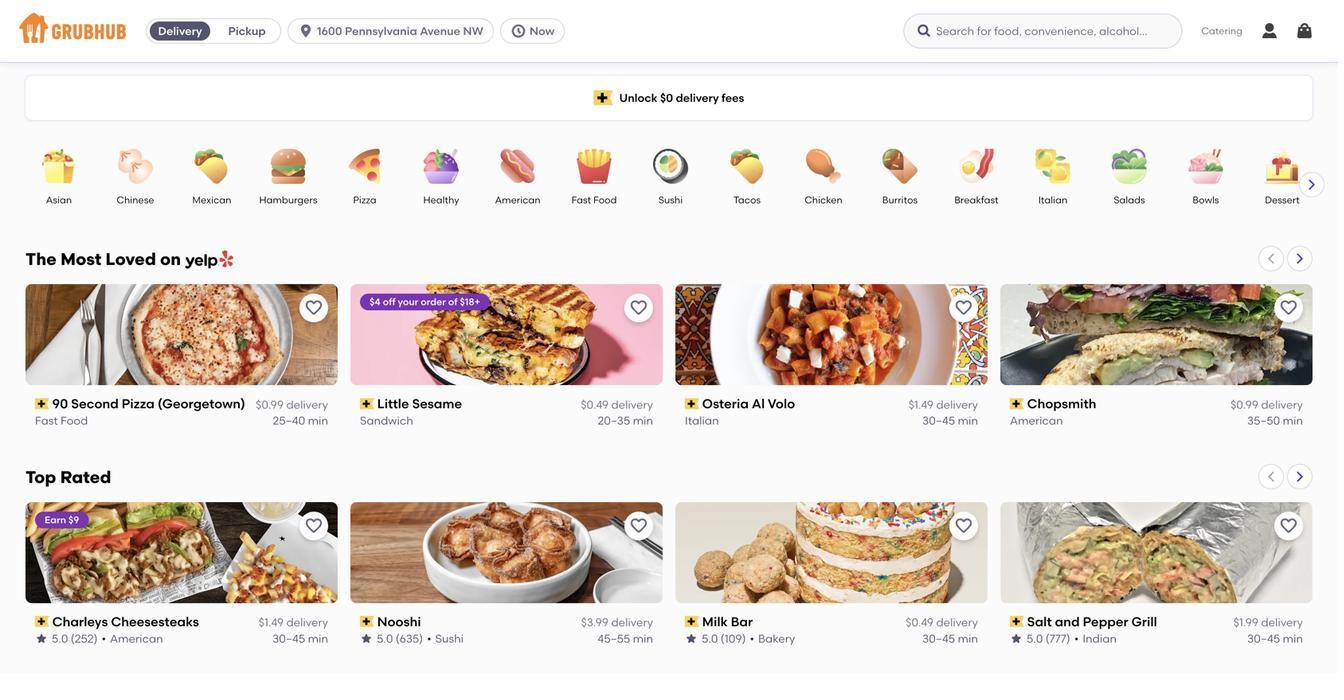 Task type: vqa. For each thing, say whether or not it's contained in the screenshot.


Task type: locate. For each thing, give the bounding box(es) containing it.
al
[[752, 396, 765, 412]]

30–45 for milk bar
[[922, 632, 955, 646]]

2 star icon image from the left
[[360, 633, 373, 646]]

fast food image
[[566, 149, 622, 184]]

1 vertical spatial fast
[[35, 414, 58, 428]]

$0.99
[[256, 398, 284, 412], [1231, 398, 1259, 412]]

5.0 left (252)
[[52, 632, 68, 646]]

save this restaurant image
[[629, 299, 648, 318], [1279, 299, 1298, 318], [304, 517, 323, 536], [629, 517, 648, 536], [954, 517, 973, 536]]

catering button
[[1190, 13, 1254, 49]]

sandwich
[[360, 414, 413, 428]]

$0.99 for chopsmith
[[1231, 398, 1259, 412]]

• indian
[[1074, 632, 1117, 646]]

0 horizontal spatial $0.99 delivery
[[256, 398, 328, 412]]

1 horizontal spatial $0.49 delivery
[[906, 616, 978, 630]]

2 caret left icon image from the top
[[1265, 471, 1278, 483]]

$1.49
[[909, 398, 934, 412], [259, 616, 284, 630]]

save this restaurant button
[[299, 294, 328, 323], [624, 294, 653, 323], [949, 294, 978, 323], [1274, 294, 1303, 323], [299, 512, 328, 541], [624, 512, 653, 541], [949, 512, 978, 541], [1274, 512, 1303, 541]]

min
[[308, 414, 328, 428], [633, 414, 653, 428], [958, 414, 978, 428], [1283, 414, 1303, 428], [308, 632, 328, 646], [633, 632, 653, 646], [958, 632, 978, 646], [1283, 632, 1303, 646]]

$0.99 up 35–50
[[1231, 398, 1259, 412]]

delivery for milk bar
[[936, 616, 978, 630]]

tacos image
[[719, 149, 775, 184]]

top rated
[[25, 467, 111, 488]]

0 horizontal spatial italian
[[685, 414, 719, 428]]

$0.99 delivery
[[256, 398, 328, 412], [1231, 398, 1303, 412]]

asian
[[46, 194, 72, 206]]

unlock
[[619, 91, 658, 105]]

5.0
[[52, 632, 68, 646], [377, 632, 393, 646], [702, 632, 718, 646], [1027, 632, 1043, 646]]

1 horizontal spatial $0.49
[[906, 616, 934, 630]]

30–45 min
[[922, 414, 978, 428], [273, 632, 328, 646], [922, 632, 978, 646], [1247, 632, 1303, 646]]

0 horizontal spatial $1.49 delivery
[[259, 616, 328, 630]]

fast down 90
[[35, 414, 58, 428]]

30–45
[[922, 414, 955, 428], [273, 632, 305, 646], [922, 632, 955, 646], [1247, 632, 1280, 646]]

• bakery
[[750, 632, 795, 646]]

5.0 for charleys cheesesteaks
[[52, 632, 68, 646]]

5.0 (109)
[[702, 632, 746, 646]]

0 vertical spatial $0.49 delivery
[[581, 398, 653, 412]]

0 vertical spatial caret left icon image
[[1265, 252, 1278, 265]]

1 horizontal spatial italian
[[1038, 194, 1068, 206]]

4 5.0 from the left
[[1027, 632, 1043, 646]]

(109)
[[721, 632, 746, 646]]

2 • from the left
[[427, 632, 431, 646]]

1 $0.99 delivery from the left
[[256, 398, 328, 412]]

1 horizontal spatial american
[[495, 194, 540, 206]]

• right '(777)'
[[1074, 632, 1079, 646]]

2 $0.99 from the left
[[1231, 398, 1259, 412]]

3 5.0 from the left
[[702, 632, 718, 646]]

caret left icon image down 35–50 min
[[1265, 471, 1278, 483]]

1 vertical spatial american
[[1010, 414, 1063, 428]]

2 vertical spatial caret right icon image
[[1294, 471, 1306, 483]]

0 horizontal spatial $0.49 delivery
[[581, 398, 653, 412]]

sushi
[[659, 194, 683, 206], [435, 632, 464, 646]]

90 second pizza  (georgetown)  logo image
[[25, 284, 338, 386]]

0 horizontal spatial save this restaurant image
[[304, 299, 323, 318]]

subscription pass image left salt
[[1010, 617, 1024, 628]]

subscription pass image for salt and pepper grill
[[1010, 617, 1024, 628]]

$0.49 for sesame
[[581, 398, 609, 412]]

1 vertical spatial sushi
[[435, 632, 464, 646]]

1 horizontal spatial pizza
[[353, 194, 376, 206]]

$0.49 for bar
[[906, 616, 934, 630]]

2 horizontal spatial american
[[1010, 414, 1063, 428]]

bowls image
[[1178, 149, 1234, 184]]

0 horizontal spatial $0.99
[[256, 398, 284, 412]]

svg image
[[1295, 22, 1314, 41], [298, 23, 314, 39], [510, 23, 526, 39], [916, 23, 932, 39]]

0 horizontal spatial fast food
[[35, 414, 88, 428]]

• for salt and pepper grill
[[1074, 632, 1079, 646]]

salt and pepper grill logo image
[[1000, 503, 1313, 604]]

bakery
[[758, 632, 795, 646]]

$0.99 delivery up 25–40
[[256, 398, 328, 412]]

1 5.0 from the left
[[52, 632, 68, 646]]

(635)
[[396, 632, 423, 646]]

chopsmith
[[1027, 396, 1096, 412]]

little
[[377, 396, 409, 412]]

$0.49
[[581, 398, 609, 412], [906, 616, 934, 630]]

mexican image
[[184, 149, 240, 184]]

5.0 (635)
[[377, 632, 423, 646]]

$0.49 delivery
[[581, 398, 653, 412], [906, 616, 978, 630]]

fast food down fast food image on the top
[[572, 194, 617, 206]]

0 vertical spatial $1.49
[[909, 398, 934, 412]]

italian
[[1038, 194, 1068, 206], [685, 414, 719, 428]]

0 vertical spatial $0.49
[[581, 398, 609, 412]]

(georgetown)
[[158, 396, 245, 412]]

• right "(109)"
[[750, 632, 754, 646]]

1 vertical spatial $0.49
[[906, 616, 934, 630]]

45–55 min
[[598, 632, 653, 646]]

• right the (635)
[[427, 632, 431, 646]]

italian down italian image
[[1038, 194, 1068, 206]]

subscription pass image left 90
[[35, 398, 49, 410]]

1 star icon image from the left
[[35, 633, 48, 646]]

fast food down 90
[[35, 414, 88, 428]]

delivery for charleys cheesesteaks
[[286, 616, 328, 630]]

$1.49 delivery
[[909, 398, 978, 412], [259, 616, 328, 630]]

30–45 min for salt and pepper grill
[[1247, 632, 1303, 646]]

subscription pass image for milk bar
[[685, 617, 699, 628]]

food down fast food image on the top
[[593, 194, 617, 206]]

osteria
[[702, 396, 749, 412]]

tacos
[[734, 194, 761, 206]]

caret right icon image for top rated
[[1294, 471, 1306, 483]]

american down chopsmith
[[1010, 414, 1063, 428]]

subscription pass image
[[35, 398, 49, 410], [360, 398, 374, 410], [1010, 398, 1024, 410], [360, 617, 374, 628], [685, 617, 699, 628], [1010, 617, 1024, 628]]

• right (252)
[[102, 632, 106, 646]]

$1.49 delivery for charleys cheesesteaks
[[259, 616, 328, 630]]

0 horizontal spatial $1.49
[[259, 616, 284, 630]]

0 horizontal spatial american
[[110, 632, 163, 646]]

subscription pass image for nooshi
[[360, 617, 374, 628]]

0 vertical spatial sushi
[[659, 194, 683, 206]]

delivery for chopsmith
[[1261, 398, 1303, 412]]

min for salt and pepper grill
[[1283, 632, 1303, 646]]

caret right icon image
[[1305, 178, 1318, 191], [1294, 252, 1306, 265], [1294, 471, 1306, 483]]

0 vertical spatial pizza
[[353, 194, 376, 206]]

caret left icon image down dessert on the top
[[1265, 252, 1278, 265]]

35–50
[[1247, 414, 1280, 428]]

order
[[421, 296, 446, 308]]

star icon image left 5.0 (109)
[[685, 633, 698, 646]]

subscription pass image
[[685, 398, 699, 410], [35, 617, 49, 628]]

caret right icon image for the most loved on
[[1294, 252, 1306, 265]]

your
[[398, 296, 418, 308]]

1 horizontal spatial save this restaurant image
[[954, 299, 973, 318]]

1 caret left icon image from the top
[[1265, 252, 1278, 265]]

min for milk bar
[[958, 632, 978, 646]]

5.0 down nooshi
[[377, 632, 393, 646]]

fast down fast food image on the top
[[572, 194, 591, 206]]

$4 off your order of $18+
[[370, 296, 480, 308]]

burritos image
[[872, 149, 928, 184]]

pizza right 'second'
[[122, 396, 155, 412]]

$0.99 delivery for 90 second pizza  (georgetown)
[[256, 398, 328, 412]]

cheesesteaks
[[111, 614, 199, 630]]

subscription pass image left osteria
[[685, 398, 699, 410]]

1 horizontal spatial sushi
[[659, 194, 683, 206]]

30–45 min for charleys cheesesteaks
[[273, 632, 328, 646]]

2 5.0 from the left
[[377, 632, 393, 646]]

delivery button
[[147, 18, 214, 44]]

star icon image left 5.0 (635)
[[360, 633, 373, 646]]

$1.49 for osteria al volo
[[909, 398, 934, 412]]

1 horizontal spatial $0.99 delivery
[[1231, 398, 1303, 412]]

american down charleys cheesesteaks
[[110, 632, 163, 646]]

delivery for nooshi
[[611, 616, 653, 630]]

1 vertical spatial $0.49 delivery
[[906, 616, 978, 630]]

1 horizontal spatial subscription pass image
[[685, 398, 699, 410]]

pizza
[[353, 194, 376, 206], [122, 396, 155, 412]]

• sushi
[[427, 632, 464, 646]]

0 horizontal spatial $0.49
[[581, 398, 609, 412]]

the most loved on
[[25, 249, 185, 270]]

pickup
[[228, 24, 266, 38]]

pizza down pizza image
[[353, 194, 376, 206]]

bowls
[[1193, 194, 1219, 206]]

1 $0.99 from the left
[[256, 398, 284, 412]]

subscription pass image left nooshi
[[360, 617, 374, 628]]

chicken image
[[796, 149, 851, 184]]

save this restaurant image
[[304, 299, 323, 318], [954, 299, 973, 318], [1279, 517, 1298, 536]]

star icon image for nooshi
[[360, 633, 373, 646]]

fees
[[722, 91, 744, 105]]

salads image
[[1102, 149, 1157, 184]]

2 horizontal spatial save this restaurant image
[[1279, 517, 1298, 536]]

1 vertical spatial caret left icon image
[[1265, 471, 1278, 483]]

and
[[1055, 614, 1080, 630]]

earn
[[45, 514, 66, 526]]

5.0 for nooshi
[[377, 632, 393, 646]]

$0.99 delivery up 35–50
[[1231, 398, 1303, 412]]

1 horizontal spatial fast
[[572, 194, 591, 206]]

star icon image left 5.0 (252)
[[35, 633, 48, 646]]

1 horizontal spatial $1.49
[[909, 398, 934, 412]]

american image
[[490, 149, 546, 184]]

bar
[[731, 614, 753, 630]]

on
[[160, 249, 181, 270]]

3 • from the left
[[750, 632, 754, 646]]

$0.49 delivery for little sesame
[[581, 398, 653, 412]]

save this restaurant image for 90 second pizza  (georgetown)
[[304, 299, 323, 318]]

loved
[[106, 249, 156, 270]]

osteria al volo
[[702, 396, 795, 412]]

1 horizontal spatial $0.99
[[1231, 398, 1259, 412]]

hamburgers image
[[260, 149, 316, 184]]

4 • from the left
[[1074, 632, 1079, 646]]

1 vertical spatial $1.49
[[259, 616, 284, 630]]

delivery
[[676, 91, 719, 105], [286, 398, 328, 412], [611, 398, 653, 412], [936, 398, 978, 412], [1261, 398, 1303, 412], [286, 616, 328, 630], [611, 616, 653, 630], [936, 616, 978, 630], [1261, 616, 1303, 630]]

subscription pass image left milk
[[685, 617, 699, 628]]

0 vertical spatial caret right icon image
[[1305, 178, 1318, 191]]

breakfast
[[954, 194, 999, 206]]

5.0 down milk
[[702, 632, 718, 646]]

1 • from the left
[[102, 632, 106, 646]]

0 horizontal spatial fast
[[35, 414, 58, 428]]

american
[[495, 194, 540, 206], [1010, 414, 1063, 428], [110, 632, 163, 646]]

charleys cheesesteaks logo image
[[25, 503, 338, 604]]

pizza image
[[337, 149, 393, 184]]

star icon image for salt and pepper grill
[[1010, 633, 1023, 646]]

4 star icon image from the left
[[1010, 633, 1023, 646]]

fast food
[[572, 194, 617, 206], [35, 414, 88, 428]]

90 second pizza  (georgetown)
[[52, 396, 245, 412]]

2 vertical spatial american
[[110, 632, 163, 646]]

save this restaurant image for salt and pepper grill
[[1279, 517, 1298, 536]]

25–40
[[273, 414, 305, 428]]

food
[[593, 194, 617, 206], [61, 414, 88, 428]]

subscription pass image left charleys
[[35, 617, 49, 628]]

0 horizontal spatial sushi
[[435, 632, 464, 646]]

star icon image for milk bar
[[685, 633, 698, 646]]

caret left icon image for top rated
[[1265, 471, 1278, 483]]

30–45 for charleys cheesesteaks
[[273, 632, 305, 646]]

food down 90
[[61, 414, 88, 428]]

italian image
[[1025, 149, 1081, 184]]

subscription pass image for 90 second pizza  (georgetown)
[[35, 398, 49, 410]]

sesame
[[412, 396, 462, 412]]

breakfast image
[[949, 149, 1004, 184]]

unlock $0 delivery fees
[[619, 91, 744, 105]]

1 vertical spatial food
[[61, 414, 88, 428]]

1 vertical spatial caret right icon image
[[1294, 252, 1306, 265]]

caret left icon image
[[1265, 252, 1278, 265], [1265, 471, 1278, 483]]

delivery for salt and pepper grill
[[1261, 616, 1303, 630]]

1 horizontal spatial $1.49 delivery
[[909, 398, 978, 412]]

subscription pass image left chopsmith
[[1010, 398, 1024, 410]]

min for osteria al volo
[[958, 414, 978, 428]]

italian down osteria
[[685, 414, 719, 428]]

2 $0.99 delivery from the left
[[1231, 398, 1303, 412]]

0 vertical spatial subscription pass image
[[685, 398, 699, 410]]

30–45 for salt and pepper grill
[[1247, 632, 1280, 646]]

sushi right the (635)
[[435, 632, 464, 646]]

1 horizontal spatial fast food
[[572, 194, 617, 206]]

0 vertical spatial fast
[[572, 194, 591, 206]]

sushi down sushi image
[[659, 194, 683, 206]]

5.0 (777)
[[1027, 632, 1070, 646]]

save this restaurant image for osteria al volo
[[954, 299, 973, 318]]

1 vertical spatial subscription pass image
[[35, 617, 49, 628]]

0 horizontal spatial pizza
[[122, 396, 155, 412]]

min for 90 second pizza  (georgetown)
[[308, 414, 328, 428]]

0 horizontal spatial subscription pass image
[[35, 617, 49, 628]]

american down american image
[[495, 194, 540, 206]]

subscription pass image up sandwich
[[360, 398, 374, 410]]

$0.99 up 25–40
[[256, 398, 284, 412]]

star icon image left 5.0 (777)
[[1010, 633, 1023, 646]]

charleys cheesesteaks
[[52, 614, 199, 630]]

3 star icon image from the left
[[685, 633, 698, 646]]

1 vertical spatial $1.49 delivery
[[259, 616, 328, 630]]

5.0 down salt
[[1027, 632, 1043, 646]]

star icon image
[[35, 633, 48, 646], [360, 633, 373, 646], [685, 633, 698, 646], [1010, 633, 1023, 646]]

$1.99 delivery
[[1234, 616, 1303, 630]]

0 vertical spatial $1.49 delivery
[[909, 398, 978, 412]]

little sesame logo image
[[350, 284, 663, 386]]

0 vertical spatial food
[[593, 194, 617, 206]]

save this restaurant button for osteria al volo
[[949, 294, 978, 323]]

0 vertical spatial fast food
[[572, 194, 617, 206]]



Task type: describe. For each thing, give the bounding box(es) containing it.
burritos
[[882, 194, 918, 206]]

charleys
[[52, 614, 108, 630]]

• american
[[102, 632, 163, 646]]

top
[[25, 467, 56, 488]]

5.0 (252)
[[52, 632, 98, 646]]

of
[[448, 296, 458, 308]]

hamburgers
[[259, 194, 317, 206]]

$1.99
[[1234, 616, 1259, 630]]

1 vertical spatial fast food
[[35, 414, 88, 428]]

0 horizontal spatial food
[[61, 414, 88, 428]]

$1.49 delivery for osteria al volo
[[909, 398, 978, 412]]

avenue
[[420, 24, 460, 38]]

dessert image
[[1254, 149, 1310, 184]]

sushi image
[[643, 149, 699, 184]]

main navigation navigation
[[0, 0, 1338, 62]]

delivery for osteria al volo
[[936, 398, 978, 412]]

30–45 min for osteria al volo
[[922, 414, 978, 428]]

min for little sesame
[[633, 414, 653, 428]]

1600
[[317, 24, 342, 38]]

1600 pennsylvania avenue nw
[[317, 24, 483, 38]]

little sesame
[[377, 396, 462, 412]]

delivery for little sesame
[[611, 398, 653, 412]]

healthy image
[[413, 149, 469, 184]]

grubhub plus flag logo image
[[594, 90, 613, 106]]

catering
[[1201, 25, 1243, 36]]

pepper
[[1083, 614, 1128, 630]]

save this restaurant image for nooshi
[[629, 517, 648, 536]]

save this restaurant button for salt and pepper grill
[[1274, 512, 1303, 541]]

$3.99
[[581, 616, 609, 630]]

0 vertical spatial italian
[[1038, 194, 1068, 206]]

1 vertical spatial pizza
[[122, 396, 155, 412]]

caret left icon image for the most loved on
[[1265, 252, 1278, 265]]

salt
[[1027, 614, 1052, 630]]

pickup button
[[214, 18, 280, 44]]

45–55
[[598, 632, 630, 646]]

delivery
[[158, 24, 202, 38]]

save this restaurant button for milk bar
[[949, 512, 978, 541]]

0 vertical spatial american
[[495, 194, 540, 206]]

min for nooshi
[[633, 632, 653, 646]]

1600 pennsylvania avenue nw button
[[288, 18, 500, 44]]

1 horizontal spatial food
[[593, 194, 617, 206]]

30–45 min for milk bar
[[922, 632, 978, 646]]

healthy
[[423, 194, 459, 206]]

second
[[71, 396, 119, 412]]

20–35 min
[[598, 414, 653, 428]]

now button
[[500, 18, 571, 44]]

save this restaurant image for milk bar
[[954, 517, 973, 536]]

save this restaurant button for chopsmith
[[1274, 294, 1303, 323]]

$3.99 delivery
[[581, 616, 653, 630]]

osteria al volo logo image
[[675, 284, 988, 386]]

5.0 for milk bar
[[702, 632, 718, 646]]

90
[[52, 396, 68, 412]]

$18+
[[460, 296, 480, 308]]

min for chopsmith
[[1283, 414, 1303, 428]]

nw
[[463, 24, 483, 38]]

25–40 min
[[273, 414, 328, 428]]

subscription pass image for little sesame
[[360, 398, 374, 410]]

1 vertical spatial italian
[[685, 414, 719, 428]]

$0.99 for 90 second pizza  (georgetown)
[[256, 398, 284, 412]]

earn $9
[[45, 514, 79, 526]]

indian
[[1083, 632, 1117, 646]]

save this restaurant button for nooshi
[[624, 512, 653, 541]]

nooshi
[[377, 614, 421, 630]]

20–35
[[598, 414, 630, 428]]

grill
[[1132, 614, 1157, 630]]

save this restaurant image for chopsmith
[[1279, 299, 1298, 318]]

star icon image for charleys cheesesteaks
[[35, 633, 48, 646]]

nooshi logo image
[[350, 503, 663, 604]]

30–45 for osteria al volo
[[922, 414, 955, 428]]

svg image inside 1600 pennsylvania avenue nw button
[[298, 23, 314, 39]]

chicken
[[805, 194, 843, 206]]

mexican
[[192, 194, 231, 206]]

save this restaurant button for 90 second pizza  (georgetown)
[[299, 294, 328, 323]]

5.0 for salt and pepper grill
[[1027, 632, 1043, 646]]

subscription pass image for osteria al volo
[[685, 398, 699, 410]]

(777)
[[1046, 632, 1070, 646]]

off
[[383, 296, 396, 308]]

svg image
[[1260, 22, 1279, 41]]

pennsylvania
[[345, 24, 417, 38]]

chinese image
[[108, 149, 163, 184]]

$0.99 delivery for chopsmith
[[1231, 398, 1303, 412]]

chopsmith logo image
[[1000, 284, 1313, 386]]

salt and pepper grill
[[1027, 614, 1157, 630]]

salads
[[1114, 194, 1145, 206]]

volo
[[768, 396, 795, 412]]

subscription pass image for chopsmith
[[1010, 398, 1024, 410]]

milk
[[702, 614, 728, 630]]

$0
[[660, 91, 673, 105]]

$0.49 delivery for milk bar
[[906, 616, 978, 630]]

Search for food, convenience, alcohol... search field
[[903, 14, 1182, 49]]

$9
[[68, 514, 79, 526]]

(252)
[[71, 632, 98, 646]]

min for charleys cheesesteaks
[[308, 632, 328, 646]]

milk bar logo image
[[675, 503, 988, 604]]

asian image
[[31, 149, 87, 184]]

milk bar
[[702, 614, 753, 630]]

• for nooshi
[[427, 632, 431, 646]]

• for charleys cheesesteaks
[[102, 632, 106, 646]]

dessert
[[1265, 194, 1300, 206]]

rated
[[60, 467, 111, 488]]

most
[[61, 249, 101, 270]]

delivery for 90 second pizza  (georgetown)
[[286, 398, 328, 412]]

the
[[25, 249, 56, 270]]

$4
[[370, 296, 381, 308]]

• for milk bar
[[750, 632, 754, 646]]

chinese
[[117, 194, 154, 206]]

subscription pass image for charleys cheesesteaks
[[35, 617, 49, 628]]

35–50 min
[[1247, 414, 1303, 428]]

now
[[530, 24, 554, 38]]

$1.49 for charleys cheesesteaks
[[259, 616, 284, 630]]

svg image inside now button
[[510, 23, 526, 39]]



